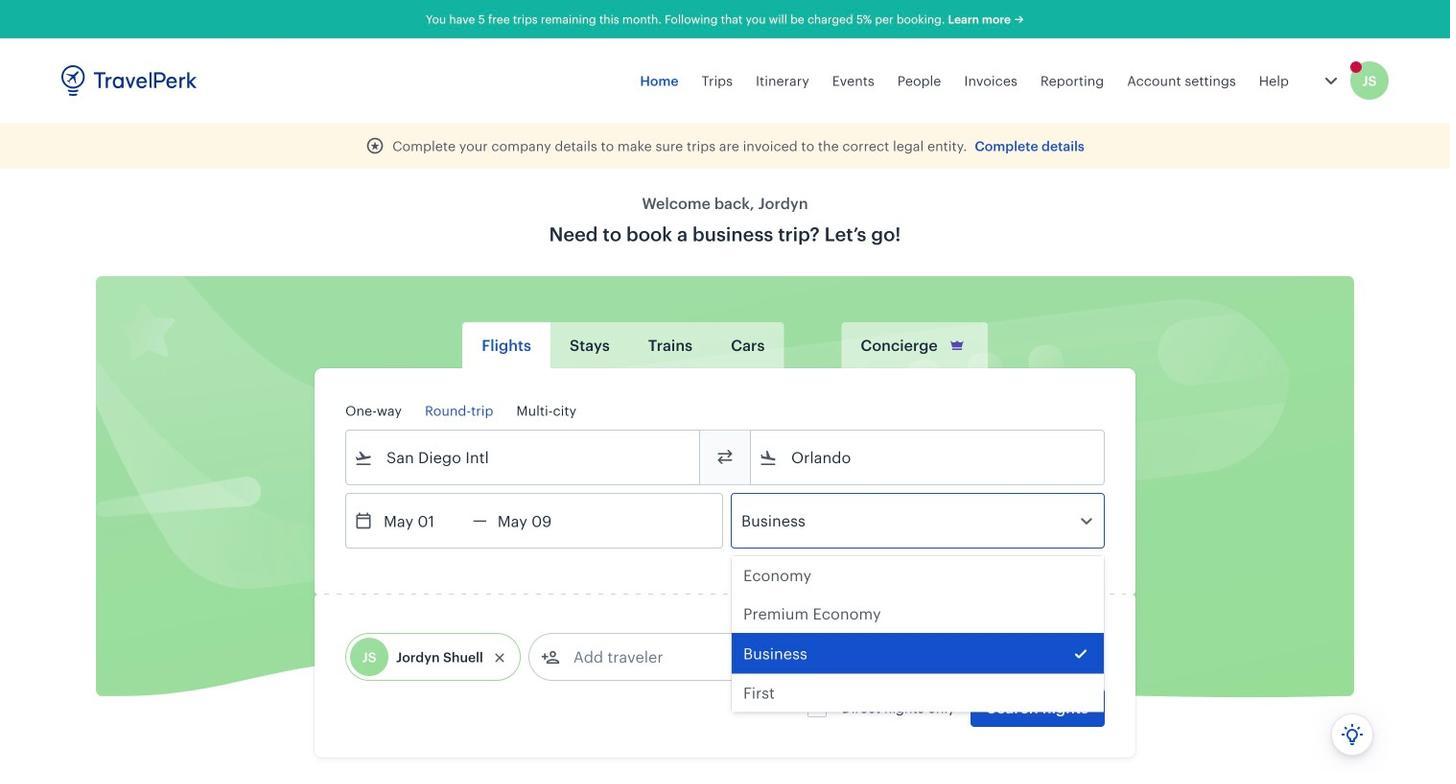 Task type: describe. For each thing, give the bounding box(es) containing it.
Add traveler search field
[[560, 642, 760, 673]]

Return text field
[[487, 494, 587, 548]]

Depart text field
[[373, 494, 473, 548]]



Task type: locate. For each thing, give the bounding box(es) containing it.
To search field
[[778, 442, 1079, 473]]

From search field
[[373, 442, 674, 473]]



Task type: vqa. For each thing, say whether or not it's contained in the screenshot.
Calendar application
no



